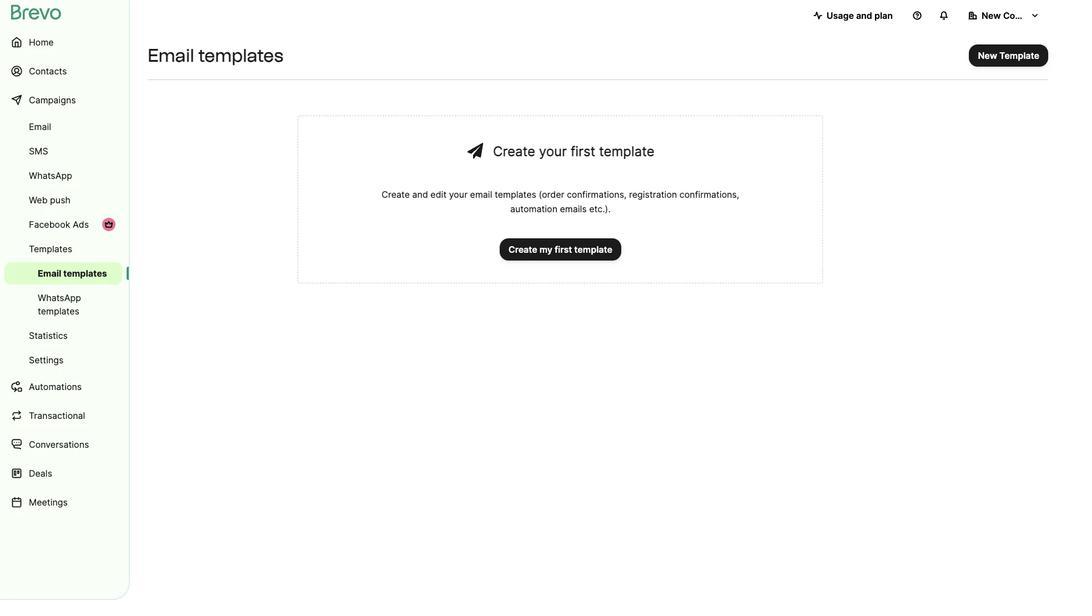 Task type: locate. For each thing, give the bounding box(es) containing it.
whatsapp up web push
[[29, 170, 72, 181]]

1 horizontal spatial confirmations,
[[680, 189, 740, 200]]

0 vertical spatial email
[[148, 45, 194, 66]]

deals link
[[4, 460, 122, 487]]

ads
[[73, 219, 89, 230]]

templates inside create and edit your email templates (order confirmations, registration confirmations, automation emails etc.).
[[495, 189, 537, 200]]

email
[[148, 45, 194, 66], [29, 121, 51, 132], [38, 268, 61, 279]]

first for my
[[555, 244, 573, 255]]

0 vertical spatial new
[[982, 10, 1002, 21]]

2 vertical spatial create
[[509, 244, 538, 255]]

your right the edit
[[449, 189, 468, 200]]

new template button
[[970, 44, 1049, 67]]

template
[[600, 143, 655, 159], [575, 244, 613, 255]]

templates
[[198, 45, 284, 66], [495, 189, 537, 200], [63, 268, 107, 279], [38, 306, 79, 317]]

1 vertical spatial new
[[979, 50, 998, 61]]

and left the edit
[[413, 189, 428, 200]]

0 horizontal spatial confirmations,
[[567, 189, 627, 200]]

1 horizontal spatial email templates
[[148, 45, 284, 66]]

and
[[857, 10, 873, 21], [413, 189, 428, 200]]

1 confirmations, from the left
[[567, 189, 627, 200]]

home
[[29, 37, 54, 48]]

your inside create and edit your email templates (order confirmations, registration confirmations, automation emails etc.).
[[449, 189, 468, 200]]

plan
[[875, 10, 894, 21]]

0 vertical spatial create
[[493, 143, 536, 159]]

create inside create and edit your email templates (order confirmations, registration confirmations, automation emails etc.).
[[382, 189, 410, 200]]

template down etc.). at the top right of page
[[575, 244, 613, 255]]

automation
[[511, 203, 558, 214]]

new for new template
[[979, 50, 998, 61]]

web
[[29, 194, 48, 206]]

new inside button
[[982, 10, 1002, 21]]

0 vertical spatial whatsapp
[[29, 170, 72, 181]]

0 vertical spatial first
[[571, 143, 596, 159]]

and left the "plan"
[[857, 10, 873, 21]]

whatsapp link
[[4, 164, 122, 187]]

first for your
[[571, 143, 596, 159]]

usage and plan button
[[805, 4, 902, 27]]

2 vertical spatial email
[[38, 268, 61, 279]]

automations
[[29, 381, 82, 392]]

emails
[[560, 203, 587, 214]]

new inside button
[[979, 50, 998, 61]]

1 vertical spatial email templates
[[38, 268, 107, 279]]

template up registration at the top of the page
[[600, 143, 655, 159]]

1 horizontal spatial and
[[857, 10, 873, 21]]

1 vertical spatial first
[[555, 244, 573, 255]]

whatsapp
[[29, 170, 72, 181], [38, 292, 81, 303]]

transactional
[[29, 410, 85, 421]]

new template
[[979, 50, 1040, 61]]

usage
[[827, 10, 855, 21]]

whatsapp down email templates link
[[38, 292, 81, 303]]

first right my
[[555, 244, 573, 255]]

and inside create and edit your email templates (order confirmations, registration confirmations, automation emails etc.).
[[413, 189, 428, 200]]

meetings link
[[4, 489, 122, 516]]

new company button
[[960, 4, 1049, 27]]

1 vertical spatial template
[[575, 244, 613, 255]]

whatsapp for whatsapp templates
[[38, 292, 81, 303]]

new left company
[[982, 10, 1002, 21]]

create inside "button"
[[509, 244, 538, 255]]

new company
[[982, 10, 1045, 21]]

your up (order
[[539, 143, 567, 159]]

and inside button
[[857, 10, 873, 21]]

your
[[539, 143, 567, 159], [449, 189, 468, 200]]

and for usage
[[857, 10, 873, 21]]

0 vertical spatial template
[[600, 143, 655, 159]]

first up create and edit your email templates (order confirmations, registration confirmations, automation emails etc.).
[[571, 143, 596, 159]]

0 vertical spatial and
[[857, 10, 873, 21]]

create for create my first template
[[509, 244, 538, 255]]

0 horizontal spatial and
[[413, 189, 428, 200]]

new left the template at the right top of the page
[[979, 50, 998, 61]]

1 vertical spatial and
[[413, 189, 428, 200]]

email templates
[[148, 45, 284, 66], [38, 268, 107, 279]]

1 vertical spatial your
[[449, 189, 468, 200]]

email link
[[4, 116, 122, 138]]

confirmations,
[[567, 189, 627, 200], [680, 189, 740, 200]]

1 vertical spatial create
[[382, 189, 410, 200]]

new
[[982, 10, 1002, 21], [979, 50, 998, 61]]

whatsapp templates
[[38, 292, 81, 317]]

template inside "button"
[[575, 244, 613, 255]]

create for create and edit your email templates (order confirmations, registration confirmations, automation emails etc.).
[[382, 189, 410, 200]]

1 horizontal spatial your
[[539, 143, 567, 159]]

templates link
[[4, 238, 122, 260]]

my
[[540, 244, 553, 255]]

templates
[[29, 243, 72, 254]]

create my first template
[[509, 244, 613, 255]]

home link
[[4, 29, 122, 56]]

first inside "button"
[[555, 244, 573, 255]]

settings link
[[4, 349, 122, 371]]

first
[[571, 143, 596, 159], [555, 244, 573, 255]]

template for create your first template
[[600, 143, 655, 159]]

create
[[493, 143, 536, 159], [382, 189, 410, 200], [509, 244, 538, 255]]

campaigns link
[[4, 87, 122, 113]]

1 vertical spatial whatsapp
[[38, 292, 81, 303]]

0 horizontal spatial your
[[449, 189, 468, 200]]



Task type: describe. For each thing, give the bounding box(es) containing it.
meetings
[[29, 497, 68, 508]]

0 horizontal spatial email templates
[[38, 268, 107, 279]]

transactional link
[[4, 402, 122, 429]]

email
[[470, 189, 493, 200]]

whatsapp templates link
[[4, 287, 122, 322]]

usage and plan
[[827, 10, 894, 21]]

create for create your first template
[[493, 143, 536, 159]]

campaigns
[[29, 94, 76, 106]]

sms
[[29, 146, 48, 157]]

automations link
[[4, 373, 122, 400]]

statistics
[[29, 330, 68, 341]]

facebook ads link
[[4, 213, 122, 236]]

and for create
[[413, 189, 428, 200]]

web push
[[29, 194, 71, 206]]

0 vertical spatial your
[[539, 143, 567, 159]]

etc.).
[[590, 203, 611, 214]]

company
[[1004, 10, 1045, 21]]

create my first template button
[[500, 238, 622, 261]]

new for new company
[[982, 10, 1002, 21]]

conversations
[[29, 439, 89, 450]]

template for create my first template
[[575, 244, 613, 255]]

facebook ads
[[29, 219, 89, 230]]

facebook
[[29, 219, 70, 230]]

0 vertical spatial email templates
[[148, 45, 284, 66]]

web push link
[[4, 189, 122, 211]]

create your first template
[[493, 143, 655, 159]]

edit
[[431, 189, 447, 200]]

settings
[[29, 355, 64, 366]]

sms link
[[4, 140, 122, 162]]

deals
[[29, 468, 52, 479]]

conversations link
[[4, 431, 122, 458]]

contacts
[[29, 66, 67, 77]]

1 vertical spatial email
[[29, 121, 51, 132]]

registration
[[630, 189, 678, 200]]

whatsapp for whatsapp
[[29, 170, 72, 181]]

contacts link
[[4, 58, 122, 84]]

2 confirmations, from the left
[[680, 189, 740, 200]]

template
[[1000, 50, 1040, 61]]

left___rvooi image
[[104, 220, 113, 229]]

push
[[50, 194, 71, 206]]

templates inside whatsapp templates
[[38, 306, 79, 317]]

(order
[[539, 189, 565, 200]]

create and edit your email templates (order confirmations, registration confirmations, automation emails etc.).
[[382, 189, 740, 214]]

email templates link
[[4, 262, 122, 285]]

statistics link
[[4, 325, 122, 347]]



Task type: vqa. For each thing, say whether or not it's contained in the screenshot.
middle a
no



